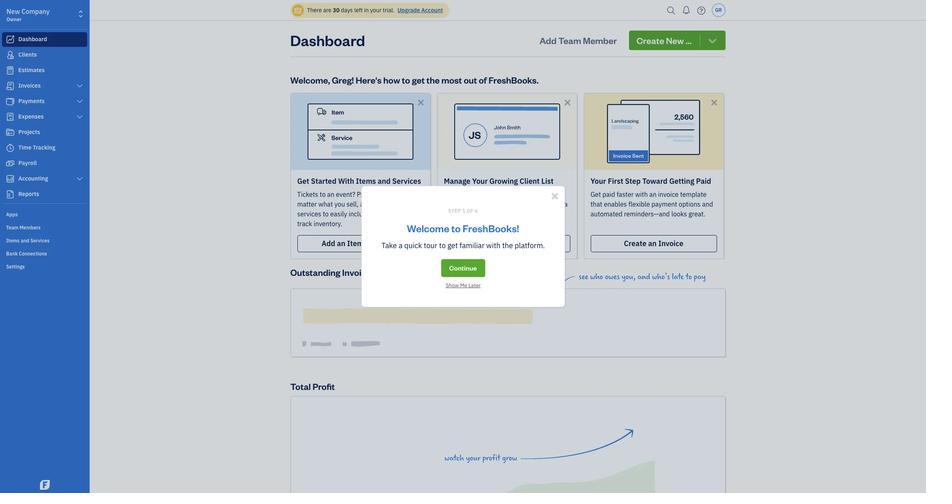 Task type: locate. For each thing, give the bounding box(es) containing it.
inventory.
[[314, 220, 342, 228]]

with
[[635, 190, 648, 198], [550, 200, 563, 208], [486, 241, 500, 251]]

get inside × dialog
[[447, 241, 458, 251]]

track right keep
[[460, 190, 475, 198]]

0 vertical spatial get
[[412, 74, 425, 86]]

0 horizontal spatial your
[[472, 176, 488, 186]]

with
[[338, 176, 354, 186]]

and up t-
[[378, 176, 391, 186]]

of left invoices
[[477, 190, 483, 198]]

services
[[297, 210, 321, 218]]

0 vertical spatial track
[[460, 190, 475, 198]]

settings image
[[6, 263, 87, 270]]

pay
[[694, 272, 706, 282]]

1 dismiss image from the left
[[416, 98, 426, 107]]

1 vertical spatial the
[[502, 241, 513, 251]]

0 vertical spatial with
[[635, 190, 648, 198]]

0 vertical spatial client
[[520, 176, 540, 186]]

add for add an item or service
[[322, 239, 335, 248]]

manage your growing client list
[[444, 176, 554, 186]]

invoice
[[659, 239, 684, 248]]

a right 1
[[466, 210, 470, 218]]

add for add a client
[[487, 239, 500, 248]]

chevron large down image
[[76, 98, 84, 105], [76, 176, 84, 182]]

show me later
[[446, 282, 481, 289]]

0 horizontal spatial get
[[297, 176, 309, 186]]

0 vertical spatial get
[[297, 176, 309, 186]]

watch your profit grow
[[445, 454, 517, 463]]

looks
[[672, 210, 687, 218]]

get left familiar
[[447, 241, 458, 251]]

1 horizontal spatial with
[[550, 200, 563, 208]]

0 horizontal spatial invoice
[[389, 210, 410, 218]]

and right you,
[[638, 272, 650, 282]]

of right out
[[479, 74, 487, 86]]

flexible
[[629, 200, 650, 208]]

your inside tickets to an event? printed t-shirts? no matter what you sell, add your items or services to easily include on an invoice or track inventory.
[[373, 200, 386, 208]]

invoice inside tickets to an event? printed t-shirts? no matter what you sell, add your items or services to easily include on an invoice or track inventory.
[[389, 210, 410, 218]]

new
[[7, 7, 20, 15]]

0 horizontal spatial add
[[322, 239, 335, 248]]

chart image
[[5, 175, 15, 183]]

2 dismiss image from the left
[[710, 98, 719, 107]]

2 vertical spatial of
[[459, 210, 465, 218]]

freshbooks.
[[489, 74, 539, 86]]

profit
[[483, 454, 501, 463]]

1 vertical spatial your
[[373, 200, 386, 208]]

freshbooks image
[[38, 480, 51, 490]]

your
[[370, 7, 382, 14], [373, 200, 386, 208], [466, 454, 481, 463]]

get
[[412, 74, 425, 86], [447, 241, 458, 251]]

2 vertical spatial your
[[466, 454, 481, 463]]

invoice down items
[[389, 210, 410, 218]]

total
[[290, 381, 311, 392]]

dismiss image
[[416, 98, 426, 107], [710, 98, 719, 107]]

1 vertical spatial get
[[591, 190, 601, 198]]

and for keep track of invoices and payment for clients, and download client reports with a click of a button.
[[509, 190, 520, 198]]

the
[[427, 74, 440, 86], [502, 241, 513, 251]]

1 chevron large down image from the top
[[76, 83, 84, 89]]

most
[[442, 74, 462, 86]]

tour
[[424, 241, 437, 251]]

estimate image
[[5, 66, 15, 75]]

you
[[335, 200, 345, 208]]

with up "flexible"
[[635, 190, 648, 198]]

items
[[387, 200, 404, 208]]

0 vertical spatial payment
[[522, 190, 548, 198]]

the left platform.
[[502, 241, 513, 251]]

apps image
[[6, 211, 87, 218]]

payment up 'looks'
[[652, 200, 677, 208]]

or right item
[[365, 239, 372, 248]]

welcome,
[[290, 74, 330, 86]]

on
[[372, 210, 379, 218]]

items
[[356, 176, 376, 186]]

add inside "link"
[[322, 239, 335, 248]]

payment up "reports" on the top of the page
[[522, 190, 548, 198]]

get up that
[[591, 190, 601, 198]]

track down services
[[297, 220, 312, 228]]

an right 'on'
[[381, 210, 388, 218]]

owes
[[605, 272, 620, 282]]

and up great.
[[702, 200, 713, 208]]

with down for
[[550, 200, 563, 208]]

1 vertical spatial invoice
[[389, 210, 410, 218]]

client left list
[[520, 176, 540, 186]]

add left the team
[[540, 35, 557, 46]]

get right how
[[412, 74, 425, 86]]

keep
[[444, 190, 459, 198]]

2 horizontal spatial add
[[540, 35, 557, 46]]

reports
[[527, 200, 549, 208]]

what
[[318, 200, 333, 208]]

faster
[[617, 190, 634, 198]]

1 vertical spatial client
[[508, 239, 528, 248]]

an
[[327, 190, 334, 198], [650, 190, 657, 198], [381, 210, 388, 218], [337, 239, 345, 248], [648, 239, 657, 248]]

get for the
[[412, 74, 425, 86]]

1 horizontal spatial get
[[591, 190, 601, 198]]

an inside "link"
[[337, 239, 345, 248]]

enables
[[604, 200, 627, 208]]

0 horizontal spatial dismiss image
[[416, 98, 426, 107]]

a down the freshbooks!
[[502, 239, 506, 248]]

how
[[383, 74, 400, 86]]

add down the freshbooks!
[[487, 239, 500, 248]]

0 horizontal spatial with
[[486, 241, 500, 251]]

1 vertical spatial chevron large down image
[[76, 114, 84, 120]]

timer image
[[5, 144, 15, 152]]

2 vertical spatial with
[[486, 241, 500, 251]]

an left item
[[337, 239, 345, 248]]

easily
[[330, 210, 347, 218]]

0 vertical spatial chevron large down image
[[76, 83, 84, 89]]

2 vertical spatial or
[[365, 239, 372, 248]]

step
[[448, 207, 461, 214]]

your
[[472, 176, 488, 186], [591, 176, 606, 186]]

chevron large down image for payment 'icon'
[[76, 98, 84, 105]]

your left profit
[[466, 454, 481, 463]]

familiar
[[460, 241, 485, 251]]

to down click at the left top of page
[[451, 222, 461, 235]]

of
[[479, 74, 487, 86], [477, 190, 483, 198], [459, 210, 465, 218]]

late
[[672, 272, 684, 282]]

go to help image
[[695, 4, 708, 17]]

1 horizontal spatial add
[[487, 239, 500, 248]]

no
[[406, 190, 414, 198]]

get
[[297, 176, 309, 186], [591, 190, 601, 198]]

here's
[[356, 74, 382, 86]]

add down inventory.
[[322, 239, 335, 248]]

2 chevron large down image from the top
[[76, 114, 84, 120]]

0 horizontal spatial payment
[[522, 190, 548, 198]]

and up client
[[509, 190, 520, 198]]

1 vertical spatial get
[[447, 241, 458, 251]]

and for get started with items and services
[[378, 176, 391, 186]]

1 horizontal spatial get
[[447, 241, 458, 251]]

dismiss image
[[563, 98, 572, 107]]

× dialog
[[361, 186, 565, 308]]

or down no
[[405, 200, 411, 208]]

to down what
[[323, 210, 329, 218]]

project image
[[5, 128, 15, 137]]

welcome to freshbooks!
[[407, 222, 519, 235]]

track inside tickets to an event? printed t-shirts? no matter what you sell, add your items or services to easily include on an invoice or track inventory.
[[297, 220, 312, 228]]

get for get paid faster with an invoice template that enables flexible payment options and automated reminders—and looks great.
[[591, 190, 601, 198]]

your up invoices
[[472, 176, 488, 186]]

0 horizontal spatial get
[[412, 74, 425, 86]]

outstanding
[[290, 267, 341, 278]]

get inside get paid faster with an invoice template that enables flexible payment options and automated reminders—and looks great.
[[591, 190, 601, 198]]

of left the of
[[459, 210, 465, 218]]

payment image
[[5, 97, 15, 106]]

1 vertical spatial chevron large down image
[[76, 176, 84, 182]]

1 vertical spatial payment
[[652, 200, 677, 208]]

your down t-
[[373, 200, 386, 208]]

to right how
[[402, 74, 410, 86]]

or up welcome
[[411, 210, 417, 218]]

1 vertical spatial track
[[297, 220, 312, 228]]

0 horizontal spatial the
[[427, 74, 440, 86]]

× button
[[551, 187, 559, 203]]

your right in
[[370, 7, 382, 14]]

add inside button
[[540, 35, 557, 46]]

button.
[[471, 210, 492, 218]]

event?
[[336, 190, 355, 198]]

options
[[679, 200, 701, 208]]

0 vertical spatial chevron large down image
[[76, 98, 84, 105]]

client down the freshbooks!
[[508, 239, 528, 248]]

track inside the keep track of invoices and payment for clients, and download client reports with a click of a button.
[[460, 190, 475, 198]]

show
[[446, 282, 459, 289]]

1 horizontal spatial payment
[[652, 200, 677, 208]]

add for add team member
[[540, 35, 557, 46]]

or inside add an item or service "link"
[[365, 239, 372, 248]]

1 horizontal spatial dismiss image
[[710, 98, 719, 107]]

automated
[[591, 210, 623, 218]]

for
[[549, 190, 557, 198]]

printed
[[357, 190, 378, 198]]

and right 1
[[467, 200, 478, 208]]

invoice down toward
[[658, 190, 679, 198]]

with down the freshbooks!
[[486, 241, 500, 251]]

or
[[405, 200, 411, 208], [411, 210, 417, 218], [365, 239, 372, 248]]

an down toward
[[650, 190, 657, 198]]

0 vertical spatial invoice
[[658, 190, 679, 198]]

1 chevron large down image from the top
[[76, 98, 84, 105]]

a right take
[[399, 241, 402, 251]]

greg!
[[332, 74, 354, 86]]

add a client link
[[444, 235, 570, 252]]

get up the "tickets"
[[297, 176, 309, 186]]

paid
[[696, 176, 711, 186]]

chevron large down image for expense icon
[[76, 114, 84, 120]]

an right create
[[648, 239, 657, 248]]

1 vertical spatial or
[[411, 210, 417, 218]]

0 vertical spatial or
[[405, 200, 411, 208]]

1 horizontal spatial track
[[460, 190, 475, 198]]

and inside get paid faster with an invoice template that enables flexible payment options and automated reminders—and looks great.
[[702, 200, 713, 208]]

to left 'pay'
[[686, 272, 692, 282]]

1 horizontal spatial invoice
[[658, 190, 679, 198]]

service
[[374, 239, 399, 248]]

to
[[402, 74, 410, 86], [320, 190, 326, 198], [323, 210, 329, 218], [451, 222, 461, 235], [439, 241, 446, 251], [686, 272, 692, 282]]

30
[[333, 7, 340, 14]]

1 horizontal spatial your
[[591, 176, 606, 186]]

company
[[22, 7, 50, 15]]

your up paid
[[591, 176, 606, 186]]

clients,
[[444, 200, 465, 208]]

sell,
[[347, 200, 359, 208]]

keep track of invoices and payment for clients, and download client reports with a click of a button.
[[444, 190, 568, 218]]

there
[[307, 7, 322, 14]]

profit
[[313, 381, 335, 392]]

2 your from the left
[[591, 176, 606, 186]]

template
[[680, 190, 707, 198]]

the left most
[[427, 74, 440, 86]]

expense image
[[5, 113, 15, 121]]

create an invoice
[[624, 239, 684, 248]]

0 horizontal spatial track
[[297, 220, 312, 228]]

add
[[360, 200, 371, 208]]

1 horizontal spatial the
[[502, 241, 513, 251]]

2 chevron large down image from the top
[[76, 176, 84, 182]]

invoice image
[[5, 82, 15, 90]]

chevron large down image
[[76, 83, 84, 89], [76, 114, 84, 120]]

1 vertical spatial with
[[550, 200, 563, 208]]

2 horizontal spatial with
[[635, 190, 648, 198]]

step 1 of 6
[[448, 207, 478, 214]]



Task type: vqa. For each thing, say whether or not it's contained in the screenshot.
See
yes



Task type: describe. For each thing, give the bounding box(es) containing it.
report image
[[5, 190, 15, 198]]

list
[[542, 176, 554, 186]]

manage
[[444, 176, 471, 186]]

paid
[[603, 190, 615, 198]]

1 vertical spatial of
[[477, 190, 483, 198]]

account
[[421, 7, 443, 14]]

tickets to an event? printed t-shirts? no matter what you sell, add your items or services to easily include on an invoice or track inventory.
[[297, 190, 417, 228]]

platform.
[[515, 241, 545, 251]]

show me later button
[[446, 282, 481, 289]]

who
[[590, 272, 603, 282]]

welcome
[[407, 222, 450, 235]]

bank connections image
[[6, 250, 87, 257]]

see
[[579, 272, 589, 282]]

that
[[591, 200, 603, 208]]

invoice inside get paid faster with an invoice template that enables flexible payment options and automated reminders—and looks great.
[[658, 190, 679, 198]]

invoices
[[484, 190, 508, 198]]

services
[[392, 176, 421, 186]]

the inside × dialog
[[502, 241, 513, 251]]

a right ×
[[564, 200, 568, 208]]

a inside × dialog
[[399, 241, 402, 251]]

client image
[[5, 51, 15, 59]]

getting
[[669, 176, 695, 186]]

shirts?
[[384, 190, 404, 198]]

an inside get paid faster with an invoice template that enables flexible payment options and automated reminders—and looks great.
[[650, 190, 657, 198]]

get for get started with items and services
[[297, 176, 309, 186]]

team
[[558, 35, 581, 46]]

growing
[[490, 176, 518, 186]]

tickets
[[297, 190, 318, 198]]

team members image
[[6, 224, 87, 231]]

and for see who owes you, and who's late to pay
[[638, 272, 650, 282]]

to right tour
[[439, 241, 446, 251]]

0 vertical spatial the
[[427, 74, 440, 86]]

owner
[[7, 16, 22, 22]]

add team member button
[[532, 31, 625, 50]]

out
[[464, 74, 477, 86]]

to up what
[[320, 190, 326, 198]]

left
[[354, 7, 363, 14]]

get started with items and services
[[297, 176, 421, 186]]

reminders—and
[[624, 210, 670, 218]]

click
[[444, 210, 457, 218]]

are
[[323, 7, 332, 14]]

in
[[364, 7, 369, 14]]

money image
[[5, 159, 15, 168]]

add an item or service link
[[297, 235, 424, 252]]

get paid faster with an invoice template that enables flexible payment options and automated reminders—and looks great.
[[591, 190, 713, 218]]

who's
[[652, 272, 670, 282]]

dashboard image
[[5, 35, 15, 44]]

see who owes you, and who's late to pay
[[579, 272, 706, 282]]

member
[[583, 35, 617, 46]]

with inside get paid faster with an invoice template that enables flexible payment options and automated reminders—and looks great.
[[635, 190, 648, 198]]

add an item or service
[[322, 239, 399, 248]]

of
[[467, 207, 474, 214]]

continue
[[449, 264, 477, 272]]

get for familiar
[[447, 241, 458, 251]]

1 your from the left
[[472, 176, 488, 186]]

add a client
[[487, 239, 528, 248]]

first
[[608, 176, 624, 186]]

with inside the keep track of invoices and payment for clients, and download client reports with a click of a button.
[[550, 200, 563, 208]]

items and services image
[[6, 237, 87, 244]]

payment inside the keep track of invoices and payment for clients, and download client reports with a click of a button.
[[522, 190, 548, 198]]

×
[[551, 187, 559, 203]]

1
[[462, 207, 466, 214]]

crown image
[[294, 6, 302, 14]]

dismiss image for get started with items and services
[[416, 98, 426, 107]]

quick
[[404, 241, 422, 251]]

main element
[[0, 0, 110, 493]]

t-
[[380, 190, 384, 198]]

take a quick tour to get familiar with the platform.
[[381, 241, 545, 251]]

chevron large down image for invoice "image" at the left top of page
[[76, 83, 84, 89]]

chevron large down image for chart 'icon' at top
[[76, 176, 84, 182]]

me
[[460, 282, 467, 289]]

invoices
[[342, 267, 376, 278]]

days
[[341, 7, 353, 14]]

create
[[624, 239, 647, 248]]

create an invoice link
[[591, 235, 717, 252]]

grow
[[502, 454, 517, 463]]

0 vertical spatial your
[[370, 7, 382, 14]]

continue button
[[441, 259, 485, 277]]

your first step toward getting paid
[[591, 176, 711, 186]]

payment inside get paid faster with an invoice template that enables flexible payment options and automated reminders—and looks great.
[[652, 200, 677, 208]]

there are 30 days left in your trial. upgrade account
[[307, 7, 443, 14]]

upgrade
[[398, 7, 420, 14]]

dismiss image for your first step toward getting paid
[[710, 98, 719, 107]]

6
[[475, 207, 478, 214]]

dashboard
[[290, 31, 365, 50]]

started
[[311, 176, 337, 186]]

total profit
[[290, 381, 335, 392]]

with inside × dialog
[[486, 241, 500, 251]]

toward
[[643, 176, 668, 186]]

search image
[[665, 4, 678, 17]]

0 vertical spatial of
[[479, 74, 487, 86]]

great.
[[689, 210, 706, 218]]

outstanding invoices
[[290, 267, 376, 278]]

add team member
[[540, 35, 617, 46]]

upgrade account link
[[396, 7, 443, 14]]

new company owner
[[7, 7, 50, 22]]

an up what
[[327, 190, 334, 198]]

download
[[479, 200, 508, 208]]



